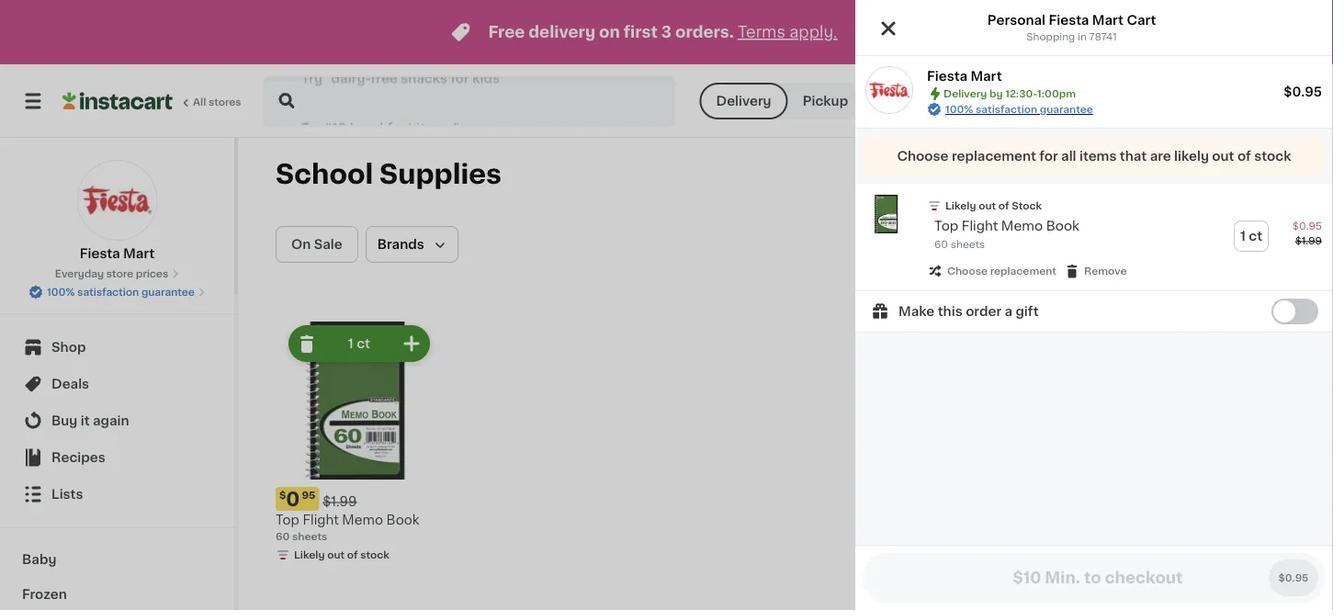 Task type: describe. For each thing, give the bounding box(es) containing it.
lists
[[51, 488, 83, 501]]

78741 inside personal fiesta mart cart shopping in 78741
[[1089, 32, 1117, 42]]

product group
[[855, 184, 1333, 290]]

fiesta inside fiesta mart link
[[80, 247, 120, 260]]

$1.99 inside '$ 0 95 $1.99 top flight memo book 60 sheets'
[[323, 495, 357, 508]]

satisfaction inside button
[[77, 287, 139, 297]]

1 horizontal spatial mart
[[970, 70, 1002, 83]]

guarantee inside button
[[141, 287, 195, 297]]

delivery inside delivery by 12:30-1:00pm link
[[1033, 94, 1092, 107]]

likely for likely out of stock
[[294, 550, 325, 560]]

supplies
[[379, 161, 502, 187]]

1 ct inside '1 ct' button
[[1240, 230, 1262, 243]]

of for likely out of stock
[[998, 201, 1009, 211]]

0 horizontal spatial 12:30-
[[1005, 89, 1037, 99]]

$0.95 $1.99
[[1292, 221, 1322, 246]]

top flight memo book image
[[866, 195, 905, 233]]

1 inside '1 ct' button
[[1240, 230, 1246, 243]]

0 horizontal spatial ct
[[357, 337, 370, 350]]

increment quantity of top flight memo book image
[[400, 333, 422, 355]]

baby link
[[11, 542, 223, 577]]

lists link
[[11, 476, 223, 513]]

terms apply. link
[[738, 24, 837, 40]]

delivery inside delivery button
[[716, 95, 771, 107]]

out for likely out of stock
[[327, 550, 345, 560]]

1 horizontal spatial by
[[1096, 94, 1114, 107]]

60 inside '$ 0 95 $1.99 top flight memo book 60 sheets'
[[276, 531, 290, 541]]

choose replacement for all items that are likely out of stock
[[897, 150, 1291, 163]]

gift
[[1016, 305, 1039, 318]]

frozen link
[[11, 577, 223, 610]]

everyday store prices link
[[55, 266, 179, 281]]

buy
[[51, 414, 78, 427]]

choose for choose replacement for all items that are likely out of stock
[[897, 150, 949, 163]]

flight inside top flight memo book 60 sheets
[[962, 220, 998, 232]]

stock inside product group
[[360, 550, 389, 560]]

fiesta mart image
[[866, 67, 912, 113]]

$0.95 for $0.95 $1.99
[[1292, 221, 1322, 231]]

all stores link
[[62, 75, 243, 127]]

1 horizontal spatial delivery
[[943, 89, 987, 99]]

0 horizontal spatial by
[[989, 89, 1003, 99]]

likely out of stock
[[945, 201, 1042, 211]]

delivery by 12:30-1:00pm up that
[[1033, 94, 1214, 107]]

replacement for choose replacement for all items that are likely out of stock
[[952, 150, 1036, 163]]

buy it again link
[[11, 402, 223, 439]]

ct inside button
[[1249, 230, 1262, 243]]

fiesta mart link
[[77, 160, 158, 263]]

on
[[291, 238, 311, 251]]

3
[[661, 24, 672, 40]]

limited time offer region
[[0, 0, 1293, 64]]

out for likely out of stock
[[979, 201, 996, 211]]

remove button
[[1064, 263, 1127, 279]]

orders.
[[675, 24, 734, 40]]

95
[[302, 490, 315, 500]]

school supplies
[[276, 161, 502, 187]]

in
[[1078, 32, 1087, 42]]

stores
[[208, 97, 241, 107]]

1 ct button
[[1235, 221, 1268, 251]]

likely for likely out of stock
[[945, 201, 976, 211]]

1 vertical spatial fiesta
[[927, 70, 967, 83]]

that
[[1120, 150, 1147, 163]]

delivery
[[529, 24, 595, 40]]

for
[[1039, 150, 1058, 163]]

satisfaction inside 'link'
[[976, 104, 1037, 114]]

choose for choose replacement
[[947, 266, 988, 276]]

$
[[279, 490, 286, 500]]

0 horizontal spatial 1:00pm
[[1037, 89, 1076, 99]]

all stores
[[193, 97, 241, 107]]

this
[[938, 305, 963, 318]]

of for likely out of stock
[[347, 550, 358, 560]]

$1.99 inside $0.95 $1.99
[[1295, 236, 1322, 246]]

pickup
[[803, 95, 848, 107]]

sale
[[314, 238, 342, 251]]

2 vertical spatial mart
[[123, 247, 155, 260]]

order
[[966, 305, 1001, 318]]

personal fiesta mart cart shopping in 78741
[[987, 14, 1156, 42]]

flight inside '$ 0 95 $1.99 top flight memo book 60 sheets'
[[303, 513, 339, 526]]

0
[[286, 489, 300, 508]]

likely
[[1174, 150, 1209, 163]]

delivery by 12:30-1:00pm link
[[1004, 90, 1214, 112]]

school
[[276, 161, 373, 187]]

prices
[[136, 269, 168, 279]]

memo inside '$ 0 95 $1.99 top flight memo book 60 sheets'
[[342, 513, 383, 526]]

again
[[93, 414, 129, 427]]

delivery button
[[700, 83, 788, 119]]

1 horizontal spatial 1:00pm
[[1161, 94, 1214, 107]]

terms
[[738, 24, 785, 40]]

items
[[1079, 150, 1117, 163]]

store
[[106, 269, 133, 279]]

book inside '$ 0 95 $1.99 top flight memo book 60 sheets'
[[386, 513, 419, 526]]

memo inside top flight memo book 60 sheets
[[1001, 220, 1043, 232]]

baby
[[22, 553, 56, 566]]



Task type: vqa. For each thing, say whether or not it's contained in the screenshot.
middle OF
yes



Task type: locate. For each thing, give the bounding box(es) containing it.
$0.95 inside product group
[[1292, 221, 1322, 231]]

1 vertical spatial top
[[276, 513, 299, 526]]

shop link
[[11, 329, 223, 366]]

100% down everyday
[[47, 287, 75, 297]]

1 vertical spatial replacement
[[990, 266, 1056, 276]]

everyday
[[55, 269, 104, 279]]

1 inside product group
[[348, 337, 353, 350]]

choose replacement button
[[927, 263, 1056, 279]]

1 ct left $0.95 $1.99
[[1240, 230, 1262, 243]]

instacart logo image
[[62, 90, 173, 112]]

0 horizontal spatial of
[[347, 550, 358, 560]]

sheets up choose replacement button
[[951, 239, 985, 249]]

stock
[[1254, 150, 1291, 163], [360, 550, 389, 560]]

1 vertical spatial 78741
[[914, 94, 954, 107]]

0 horizontal spatial 1
[[348, 337, 353, 350]]

remove
[[1084, 266, 1127, 276]]

a
[[1005, 305, 1012, 318]]

1 horizontal spatial satisfaction
[[976, 104, 1037, 114]]

are
[[1150, 150, 1171, 163]]

choose down 78741 popup button
[[897, 150, 949, 163]]

satisfaction down everyday store prices
[[77, 287, 139, 297]]

it
[[81, 414, 90, 427]]

likely inside product group
[[294, 550, 325, 560]]

of inside product group
[[347, 550, 358, 560]]

100% inside button
[[47, 287, 75, 297]]

100% satisfaction guarantee inside button
[[47, 287, 195, 297]]

12:30- up that
[[1117, 94, 1161, 107]]

1 vertical spatial choose
[[947, 266, 988, 276]]

0 horizontal spatial sheets
[[292, 531, 327, 541]]

guarantee inside 'link'
[[1040, 104, 1093, 114]]

stock
[[1012, 201, 1042, 211]]

60
[[934, 239, 948, 249], [276, 531, 290, 541]]

1 horizontal spatial of
[[998, 201, 1009, 211]]

fiesta up everyday store prices
[[80, 247, 120, 260]]

1 vertical spatial out
[[979, 201, 996, 211]]

0 horizontal spatial book
[[386, 513, 419, 526]]

choose replacement
[[947, 266, 1056, 276]]

out inside product group
[[327, 550, 345, 560]]

likely up top flight memo book "button"
[[945, 201, 976, 211]]

60 down 0 on the bottom of page
[[276, 531, 290, 541]]

first
[[624, 24, 658, 40]]

cart
[[1127, 14, 1156, 27]]

mart
[[1092, 14, 1124, 27], [970, 70, 1002, 83], [123, 247, 155, 260]]

of down '$ 0 95 $1.99 top flight memo book 60 sheets'
[[347, 550, 358, 560]]

0 vertical spatial 1 ct
[[1240, 230, 1262, 243]]

1 horizontal spatial book
[[1046, 220, 1079, 232]]

make
[[898, 305, 935, 318]]

out down '$ 0 95 $1.99 top flight memo book 60 sheets'
[[327, 550, 345, 560]]

choose up make this order a gift
[[947, 266, 988, 276]]

1 vertical spatial ct
[[357, 337, 370, 350]]

0 horizontal spatial delivery
[[716, 95, 771, 107]]

of inside product group
[[998, 201, 1009, 211]]

sheets inside '$ 0 95 $1.99 top flight memo book 60 sheets'
[[292, 531, 327, 541]]

sheets inside top flight memo book 60 sheets
[[951, 239, 985, 249]]

buy it again
[[51, 414, 129, 427]]

1 button
[[1236, 79, 1311, 123]]

0 vertical spatial stock
[[1254, 150, 1291, 163]]

1 horizontal spatial out
[[979, 201, 996, 211]]

78741
[[1089, 32, 1117, 42], [914, 94, 954, 107]]

make this order a gift
[[898, 305, 1039, 318]]

top flight memo book button
[[934, 219, 1079, 233]]

$1.99
[[1295, 236, 1322, 246], [323, 495, 357, 508]]

1:00pm up the likely
[[1161, 94, 1214, 107]]

0 vertical spatial likely
[[945, 201, 976, 211]]

1 vertical spatial 100%
[[47, 287, 75, 297]]

1 vertical spatial stock
[[360, 550, 389, 560]]

all
[[193, 97, 206, 107]]

0 horizontal spatial 100%
[[47, 287, 75, 297]]

1 ct right "remove top flight memo book" image
[[348, 337, 370, 350]]

1 vertical spatial satisfaction
[[77, 287, 139, 297]]

$0.95
[[1284, 85, 1322, 98], [1292, 221, 1322, 231]]

0 vertical spatial satisfaction
[[976, 104, 1037, 114]]

2 horizontal spatial out
[[1212, 150, 1234, 163]]

by up 100% satisfaction guarantee 'link'
[[989, 89, 1003, 99]]

0 vertical spatial 100%
[[945, 104, 973, 114]]

book up remove button
[[1046, 220, 1079, 232]]

on sale
[[291, 238, 342, 251]]

1 horizontal spatial 1
[[1240, 230, 1246, 243]]

book inside top flight memo book 60 sheets
[[1046, 220, 1079, 232]]

100% satisfaction guarantee down 'store'
[[47, 287, 195, 297]]

1 vertical spatial book
[[386, 513, 419, 526]]

0 vertical spatial guarantee
[[1040, 104, 1093, 114]]

1 horizontal spatial 12:30-
[[1117, 94, 1161, 107]]

stock down '$ 0 95 $1.99 top flight memo book 60 sheets'
[[360, 550, 389, 560]]

None search field
[[263, 75, 676, 127]]

1 vertical spatial sheets
[[292, 531, 327, 541]]

2 vertical spatial out
[[327, 550, 345, 560]]

sheets up likely out of stock
[[292, 531, 327, 541]]

0 horizontal spatial fiesta mart
[[80, 247, 155, 260]]

0 vertical spatial of
[[1237, 150, 1251, 163]]

1 vertical spatial guarantee
[[141, 287, 195, 297]]

flight
[[962, 220, 998, 232], [303, 513, 339, 526]]

1 horizontal spatial guarantee
[[1040, 104, 1093, 114]]

100% satisfaction guarantee button
[[29, 281, 206, 299]]

1 ct inside product group
[[348, 337, 370, 350]]

personal
[[987, 14, 1045, 27]]

out right the likely
[[1212, 150, 1234, 163]]

shopping
[[1026, 32, 1075, 42]]

100%
[[945, 104, 973, 114], [47, 287, 75, 297]]

1 horizontal spatial fiesta mart
[[927, 70, 1002, 83]]

ct left increment quantity of top flight memo book icon
[[357, 337, 370, 350]]

ct
[[1249, 230, 1262, 243], [357, 337, 370, 350]]

0 horizontal spatial guarantee
[[141, 287, 195, 297]]

likely
[[945, 201, 976, 211], [294, 550, 325, 560]]

0 vertical spatial book
[[1046, 220, 1079, 232]]

78741 inside popup button
[[914, 94, 954, 107]]

1 horizontal spatial $1.99
[[1295, 236, 1322, 246]]

fiesta mart up everyday store prices link
[[80, 247, 155, 260]]

0 vertical spatial ct
[[1249, 230, 1262, 243]]

product group
[[276, 322, 433, 566]]

2 horizontal spatial mart
[[1092, 14, 1124, 27]]

1 vertical spatial 60
[[276, 531, 290, 541]]

1 vertical spatial mart
[[970, 70, 1002, 83]]

guarantee
[[1040, 104, 1093, 114], [141, 287, 195, 297]]

likely inside product group
[[945, 201, 976, 211]]

out up top flight memo book "button"
[[979, 201, 996, 211]]

fiesta up in
[[1049, 14, 1089, 27]]

delivery by 12:30-1:00pm up 100% satisfaction guarantee 'link'
[[943, 89, 1076, 99]]

choose
[[897, 150, 949, 163], [947, 266, 988, 276]]

0 vertical spatial $1.99
[[1295, 236, 1322, 246]]

$1.99 right 95
[[323, 495, 357, 508]]

2 horizontal spatial 1
[[1285, 95, 1290, 107]]

1 horizontal spatial 100% satisfaction guarantee
[[945, 104, 1093, 114]]

shop
[[51, 341, 86, 354]]

fiesta right fiesta mart image
[[927, 70, 967, 83]]

flight down likely out of stock
[[962, 220, 998, 232]]

everyday store prices
[[55, 269, 168, 279]]

top down 0 on the bottom of page
[[276, 513, 299, 526]]

$1.99 right '1 ct' button
[[1295, 236, 1322, 246]]

60 up choose replacement button
[[934, 239, 948, 249]]

fiesta inside personal fiesta mart cart shopping in 78741
[[1049, 14, 1089, 27]]

fiesta mart logo image
[[77, 160, 158, 241]]

0 vertical spatial out
[[1212, 150, 1234, 163]]

recipes
[[51, 451, 105, 464]]

1 vertical spatial likely
[[294, 550, 325, 560]]

satisfaction down shopping
[[976, 104, 1037, 114]]

1
[[1285, 95, 1290, 107], [1240, 230, 1246, 243], [348, 337, 353, 350]]

deals
[[51, 378, 89, 390]]

0 horizontal spatial satisfaction
[[77, 287, 139, 297]]

1 horizontal spatial sheets
[[951, 239, 985, 249]]

mart inside personal fiesta mart cart shopping in 78741
[[1092, 14, 1124, 27]]

0 vertical spatial mart
[[1092, 14, 1124, 27]]

pickup button
[[788, 83, 863, 119]]

0 horizontal spatial memo
[[342, 513, 383, 526]]

78741 right fiesta mart image
[[914, 94, 954, 107]]

0 horizontal spatial likely
[[294, 550, 325, 560]]

book down $0.95 original price: $1.99 element
[[386, 513, 419, 526]]

likely down '$ 0 95 $1.99 top flight memo book 60 sheets'
[[294, 550, 325, 560]]

by up items
[[1096, 94, 1114, 107]]

0 horizontal spatial stock
[[360, 550, 389, 560]]

out inside product group
[[979, 201, 996, 211]]

memo
[[1001, 220, 1043, 232], [342, 513, 383, 526]]

service type group
[[700, 83, 863, 119]]

1 horizontal spatial flight
[[962, 220, 998, 232]]

1 horizontal spatial likely
[[945, 201, 976, 211]]

0 vertical spatial choose
[[897, 150, 949, 163]]

remove top flight memo book image
[[296, 333, 318, 355]]

0 vertical spatial memo
[[1001, 220, 1043, 232]]

delivery down terms on the right top of the page
[[716, 95, 771, 107]]

ct left $0.95 $1.99
[[1249, 230, 1262, 243]]

top inside '$ 0 95 $1.99 top flight memo book 60 sheets'
[[276, 513, 299, 526]]

100% right fiesta mart image
[[945, 104, 973, 114]]

100% inside 'link'
[[945, 104, 973, 114]]

top
[[934, 220, 958, 232], [276, 513, 299, 526]]

top inside top flight memo book 60 sheets
[[934, 220, 958, 232]]

apply.
[[789, 24, 837, 40]]

100% satisfaction guarantee
[[945, 104, 1093, 114], [47, 287, 195, 297]]

delivery
[[943, 89, 987, 99], [1033, 94, 1092, 107], [716, 95, 771, 107]]

0 horizontal spatial 100% satisfaction guarantee
[[47, 287, 195, 297]]

delivery up 100% satisfaction guarantee 'link'
[[943, 89, 987, 99]]

1 vertical spatial flight
[[303, 513, 339, 526]]

free
[[488, 24, 525, 40]]

2 horizontal spatial delivery
[[1033, 94, 1092, 107]]

78741 right in
[[1089, 32, 1117, 42]]

flight down 95
[[303, 513, 339, 526]]

100% satisfaction guarantee up for
[[945, 104, 1093, 114]]

1 horizontal spatial stock
[[1254, 150, 1291, 163]]

choose inside button
[[947, 266, 988, 276]]

mart left cart
[[1092, 14, 1124, 27]]

replacement
[[952, 150, 1036, 163], [990, 266, 1056, 276]]

by
[[989, 89, 1003, 99], [1096, 94, 1114, 107]]

0 vertical spatial sheets
[[951, 239, 985, 249]]

book
[[1046, 220, 1079, 232], [386, 513, 419, 526]]

on sale button
[[276, 226, 358, 263]]

replacement up likely out of stock
[[952, 150, 1036, 163]]

$ 0 95 $1.99 top flight memo book 60 sheets
[[276, 489, 419, 541]]

of
[[1237, 150, 1251, 163], [998, 201, 1009, 211], [347, 550, 358, 560]]

1 vertical spatial $0.95
[[1292, 221, 1322, 231]]

delivery up the all
[[1033, 94, 1092, 107]]

1 vertical spatial 1 ct
[[348, 337, 370, 350]]

1 horizontal spatial ct
[[1249, 230, 1262, 243]]

0 horizontal spatial top
[[276, 513, 299, 526]]

satisfaction
[[976, 104, 1037, 114], [77, 287, 139, 297]]

0 vertical spatial 100% satisfaction guarantee
[[945, 104, 1093, 114]]

0 horizontal spatial mart
[[123, 247, 155, 260]]

guarantee down prices
[[141, 287, 195, 297]]

0 vertical spatial 1
[[1285, 95, 1290, 107]]

free delivery on first 3 orders. terms apply.
[[488, 24, 837, 40]]

1 horizontal spatial fiesta
[[927, 70, 967, 83]]

recipes link
[[11, 439, 223, 476]]

0 vertical spatial flight
[[962, 220, 998, 232]]

0 vertical spatial fiesta mart
[[927, 70, 1002, 83]]

2 vertical spatial 1
[[348, 337, 353, 350]]

2 horizontal spatial fiesta
[[1049, 14, 1089, 27]]

all
[[1061, 150, 1076, 163]]

guarantee up the all
[[1040, 104, 1093, 114]]

100% satisfaction guarantee link
[[945, 102, 1093, 117]]

1 vertical spatial $1.99
[[323, 495, 357, 508]]

0 horizontal spatial 1 ct
[[348, 337, 370, 350]]

0 horizontal spatial 78741
[[914, 94, 954, 107]]

fiesta mart up 100% satisfaction guarantee 'link'
[[927, 70, 1002, 83]]

stock down 1 button
[[1254, 150, 1291, 163]]

78741 button
[[885, 75, 995, 127]]

12:30- up 100% satisfaction guarantee 'link'
[[1005, 89, 1037, 99]]

frozen
[[22, 588, 67, 601]]

2 horizontal spatial of
[[1237, 150, 1251, 163]]

0 horizontal spatial fiesta
[[80, 247, 120, 260]]

mart up 100% satisfaction guarantee 'link'
[[970, 70, 1002, 83]]

1 inside 1 button
[[1285, 95, 1290, 107]]

1 horizontal spatial 60
[[934, 239, 948, 249]]

1 horizontal spatial 100%
[[945, 104, 973, 114]]

memo down the stock
[[1001, 220, 1043, 232]]

1:00pm up 100% satisfaction guarantee 'link'
[[1037, 89, 1076, 99]]

top flight memo book 60 sheets
[[934, 220, 1079, 249]]

of right the likely
[[1237, 150, 1251, 163]]

0 vertical spatial replacement
[[952, 150, 1036, 163]]

out
[[1212, 150, 1234, 163], [979, 201, 996, 211], [327, 550, 345, 560]]

deals link
[[11, 366, 223, 402]]

1 vertical spatial memo
[[342, 513, 383, 526]]

replacement inside button
[[990, 266, 1056, 276]]

0 vertical spatial fiesta
[[1049, 14, 1089, 27]]

on
[[599, 24, 620, 40]]

$0.95 for $0.95
[[1284, 85, 1322, 98]]

1 horizontal spatial 1 ct
[[1240, 230, 1262, 243]]

1 vertical spatial of
[[998, 201, 1009, 211]]

1 vertical spatial fiesta mart
[[80, 247, 155, 260]]

memo down $0.95 original price: $1.99 element
[[342, 513, 383, 526]]

$0.95 original price: $1.99 element
[[276, 487, 433, 511]]

mart up prices
[[123, 247, 155, 260]]

replacement for choose replacement
[[990, 266, 1056, 276]]

1 ct
[[1240, 230, 1262, 243], [348, 337, 370, 350]]

likely out of stock
[[294, 550, 389, 560]]

0 horizontal spatial $1.99
[[323, 495, 357, 508]]

0 vertical spatial 60
[[934, 239, 948, 249]]

0 horizontal spatial out
[[327, 550, 345, 560]]

sheets
[[951, 239, 985, 249], [292, 531, 327, 541]]

0 horizontal spatial flight
[[303, 513, 339, 526]]

of up top flight memo book "button"
[[998, 201, 1009, 211]]

fiesta mart
[[927, 70, 1002, 83], [80, 247, 155, 260]]

replacement down top flight memo book 60 sheets
[[990, 266, 1056, 276]]

top down likely out of stock
[[934, 220, 958, 232]]

60 inside top flight memo book 60 sheets
[[934, 239, 948, 249]]



